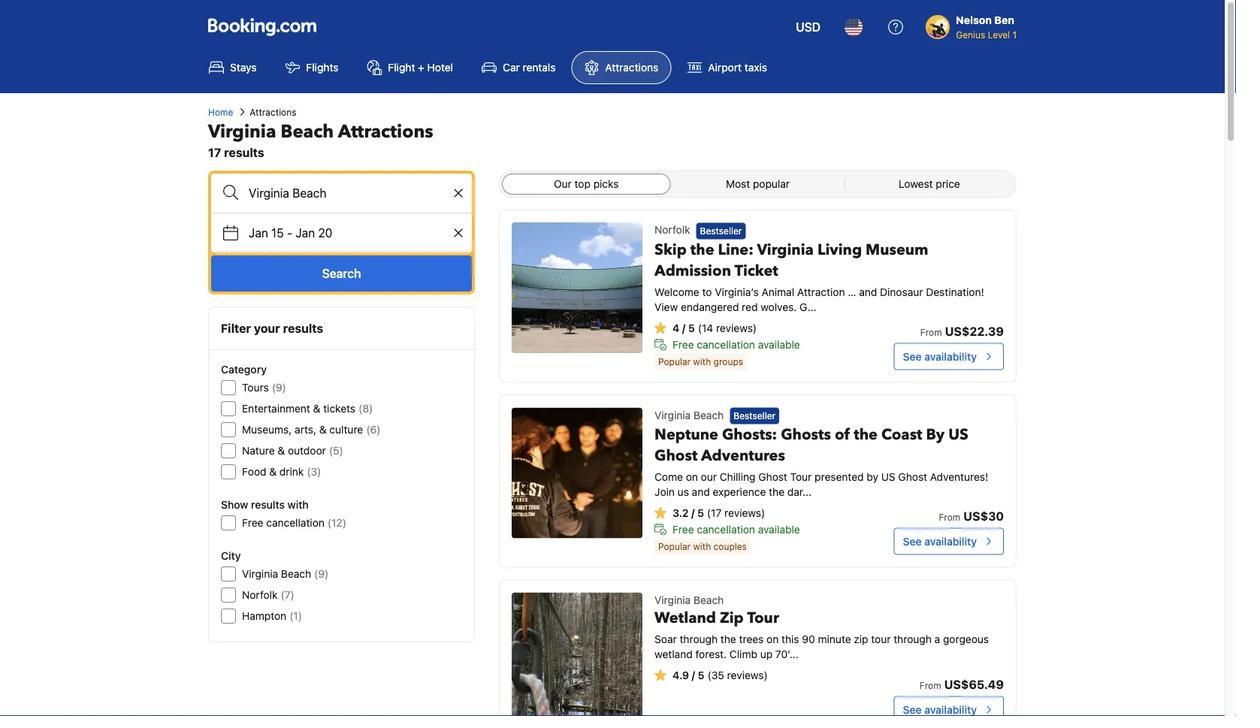 Task type: describe. For each thing, give the bounding box(es) containing it.
flight + hotel
[[388, 61, 453, 74]]

your
[[254, 321, 280, 336]]

of
[[835, 425, 851, 445]]

taxis
[[745, 61, 768, 74]]

car rentals link
[[469, 51, 569, 84]]

category
[[221, 364, 267, 376]]

gorgeous
[[944, 633, 990, 646]]

wetland
[[655, 648, 693, 661]]

(14
[[698, 322, 714, 334]]

popular
[[753, 178, 790, 190]]

by
[[867, 471, 879, 483]]

destination!
[[927, 286, 985, 298]]

/ for ghost
[[692, 507, 695, 519]]

car
[[503, 61, 520, 74]]

2 vertical spatial 5
[[698, 669, 705, 682]]

ticket
[[735, 260, 779, 281]]

see for wetland zip tour
[[904, 704, 922, 716]]

flight + hotel link
[[355, 51, 466, 84]]

red
[[742, 301, 758, 313]]

hotel
[[428, 61, 453, 74]]

g...
[[800, 301, 817, 313]]

wolves.
[[761, 301, 797, 313]]

join
[[655, 486, 675, 498]]

airport
[[709, 61, 742, 74]]

from for neptune ghosts: ghosts of the coast by us ghost adventures
[[940, 513, 961, 523]]

minute
[[819, 633, 852, 646]]

3.2 / 5 (17 reviews)
[[673, 507, 766, 519]]

free for welcome
[[673, 338, 695, 351]]

food
[[242, 466, 267, 478]]

by
[[927, 425, 945, 445]]

see availability for wetland zip tour
[[904, 704, 978, 716]]

(1)
[[290, 610, 302, 623]]

view
[[655, 301, 678, 313]]

city
[[221, 550, 241, 562]]

admission
[[655, 260, 732, 281]]

popular for ghost
[[659, 542, 691, 552]]

us
[[678, 486, 689, 498]]

bestseller for the
[[701, 226, 743, 236]]

animal
[[762, 286, 795, 298]]

the inside virginia beach wetland zip tour soar through the trees on this 90 minute zip tour through a gorgeous wetland forest. climb up 70'...
[[721, 633, 737, 646]]

& right the arts,
[[319, 424, 327, 436]]

endangered
[[681, 301, 739, 313]]

4.9
[[673, 669, 690, 682]]

wetland
[[655, 608, 717, 629]]

beach up neptune
[[694, 409, 724, 421]]

line:
[[719, 239, 754, 260]]

1
[[1013, 29, 1017, 40]]

virginia for (9)
[[242, 568, 278, 581]]

airport taxis
[[709, 61, 768, 74]]

attractions link
[[572, 51, 672, 84]]

chilling
[[720, 471, 756, 483]]

this
[[782, 633, 800, 646]]

reviews) for to
[[717, 322, 757, 334]]

usd button
[[787, 9, 830, 45]]

virginia for wetland
[[655, 594, 691, 607]]

nature & outdoor (5)
[[242, 445, 343, 457]]

arts,
[[295, 424, 317, 436]]

search button
[[211, 256, 472, 292]]

our
[[701, 471, 717, 483]]

free cancellation (12)
[[242, 517, 347, 529]]

a
[[935, 633, 941, 646]]

1 through from the left
[[680, 633, 718, 646]]

norfolk (7)
[[242, 589, 295, 602]]

and dinosaur
[[860, 286, 924, 298]]

lowest price
[[899, 178, 961, 190]]

tour
[[872, 633, 891, 646]]

from for skip the line: virginia living museum admission ticket
[[921, 327, 943, 338]]

groups
[[714, 357, 744, 367]]

cancellation for ghost
[[697, 523, 756, 536]]

see availability for neptune ghosts: ghosts of the coast by us ghost adventures
[[904, 535, 978, 548]]

2 vertical spatial reviews)
[[728, 669, 768, 682]]

from us$30
[[940, 509, 1005, 523]]

reviews) for adventures
[[725, 507, 766, 519]]

us$30
[[964, 509, 1005, 523]]

filter
[[221, 321, 251, 336]]

price
[[936, 178, 961, 190]]

popular with groups
[[659, 357, 744, 367]]

tours (9)
[[242, 382, 286, 394]]

popular for welcome
[[659, 357, 691, 367]]

flight
[[388, 61, 415, 74]]

beach for attractions
[[281, 119, 334, 144]]

2 horizontal spatial ghost
[[899, 471, 928, 483]]

top
[[575, 178, 591, 190]]

(17
[[708, 507, 722, 519]]

-
[[287, 226, 293, 240]]

available for adventures
[[759, 523, 801, 536]]

soar
[[655, 633, 677, 646]]

most
[[726, 178, 751, 190]]

& for tickets
[[313, 403, 321, 415]]

2 through from the left
[[894, 633, 932, 646]]

(8)
[[359, 403, 373, 415]]

search
[[322, 267, 361, 281]]

availability for wetland zip tour
[[925, 704, 978, 716]]

wetland zip tour image
[[512, 593, 643, 717]]

up
[[761, 648, 773, 661]]

virginia beach (9)
[[242, 568, 329, 581]]

living
[[818, 239, 863, 260]]

trees
[[740, 633, 764, 646]]

lowest
[[899, 178, 934, 190]]

1 vertical spatial with
[[288, 499, 309, 511]]

& for outdoor
[[278, 445, 285, 457]]

experience
[[713, 486, 767, 498]]

tickets
[[324, 403, 356, 415]]

our top picks
[[554, 178, 619, 190]]



Task type: vqa. For each thing, say whether or not it's contained in the screenshot.
Tour in the Neptune Ghosts: Ghosts of the Coast By US Ghost Adventures Come on our Chilling Ghost Tour presented by US Ghost Adventures! Join us and experience the dar...
yes



Task type: locate. For each thing, give the bounding box(es) containing it.
forest.
[[696, 648, 727, 661]]

nelson
[[957, 14, 993, 26]]

on inside virginia beach wetland zip tour soar through the trees on this 90 minute zip tour through a gorgeous wetland forest. climb up 70'...
[[767, 633, 779, 646]]

zip
[[720, 608, 744, 629]]

museum
[[866, 239, 929, 260]]

1 free cancellation available from the top
[[673, 338, 801, 351]]

5 left (14
[[689, 322, 695, 334]]

virginia's
[[715, 286, 759, 298]]

available down wolves.
[[759, 338, 801, 351]]

skip the line: virginia living museum admission ticket welcome to virginia's animal attraction … and dinosaur destination! view endangered red wolves. g...
[[655, 239, 985, 313]]

0 vertical spatial available
[[759, 338, 801, 351]]

with left groups in the right of the page
[[694, 357, 712, 367]]

adventures!
[[931, 471, 989, 483]]

beach for wetland
[[694, 594, 724, 607]]

with left couples
[[694, 542, 712, 552]]

1 available from the top
[[759, 338, 801, 351]]

popular down 3.2
[[659, 542, 691, 552]]

free cancellation available for adventures
[[673, 523, 801, 536]]

ghost right by
[[899, 471, 928, 483]]

the up climb
[[721, 633, 737, 646]]

see for neptune ghosts: ghosts of the coast by us ghost adventures
[[904, 535, 922, 548]]

reviews)
[[717, 322, 757, 334], [725, 507, 766, 519], [728, 669, 768, 682]]

see availability down from us$22.39
[[904, 350, 978, 363]]

beach up (7)
[[281, 568, 311, 581]]

1 vertical spatial us
[[882, 471, 896, 483]]

ghost up come
[[655, 446, 698, 466]]

2 vertical spatial /
[[692, 669, 696, 682]]

popular down 4
[[659, 357, 691, 367]]

stays
[[230, 61, 257, 74]]

cancellation down show results with
[[266, 517, 325, 529]]

entertainment
[[242, 403, 310, 415]]

home link
[[208, 105, 233, 119]]

2 vertical spatial attractions
[[338, 119, 434, 144]]

jan
[[249, 226, 268, 240], [296, 226, 315, 240]]

virginia up wetland
[[655, 594, 691, 607]]

from left us$30
[[940, 513, 961, 523]]

from left us$65.49
[[920, 681, 942, 692]]

from left us$22.39
[[921, 327, 943, 338]]

0 vertical spatial norfolk
[[655, 224, 691, 236]]

results up free cancellation (12)
[[251, 499, 285, 511]]

5 for welcome
[[689, 322, 695, 334]]

& for drink
[[269, 466, 277, 478]]

1 vertical spatial on
[[767, 633, 779, 646]]

1 vertical spatial bestseller
[[734, 411, 776, 422]]

the up admission
[[691, 239, 715, 260]]

level
[[989, 29, 1011, 40]]

1 vertical spatial reviews)
[[725, 507, 766, 519]]

0 vertical spatial from
[[921, 327, 943, 338]]

1 horizontal spatial through
[[894, 633, 932, 646]]

0 horizontal spatial attractions
[[250, 107, 297, 117]]

5 left (35
[[698, 669, 705, 682]]

/ for welcome
[[683, 322, 686, 334]]

& up museums, arts, & culture (6)
[[313, 403, 321, 415]]

0 horizontal spatial (9)
[[272, 382, 286, 394]]

1 horizontal spatial us
[[949, 425, 969, 445]]

2 horizontal spatial attractions
[[606, 61, 659, 74]]

0 horizontal spatial norfolk
[[242, 589, 278, 602]]

& left drink
[[269, 466, 277, 478]]

virginia up neptune
[[655, 409, 691, 421]]

1 popular from the top
[[659, 357, 691, 367]]

0 vertical spatial on
[[686, 471, 698, 483]]

2 vertical spatial see
[[904, 704, 922, 716]]

…
[[848, 286, 857, 298]]

us$22.39
[[946, 324, 1005, 338]]

1 vertical spatial 5
[[698, 507, 705, 519]]

skip the line: virginia living museum admission ticket image
[[512, 223, 643, 353]]

5 for ghost
[[698, 507, 705, 519]]

beach down 'flights' link
[[281, 119, 334, 144]]

airport taxis link
[[675, 51, 781, 84]]

come
[[655, 471, 683, 483]]

see availability for skip the line: virginia living museum admission ticket
[[904, 350, 978, 363]]

1 vertical spatial availability
[[925, 535, 978, 548]]

& up food & drink (3)
[[278, 445, 285, 457]]

1 horizontal spatial on
[[767, 633, 779, 646]]

20
[[318, 226, 333, 240]]

results inside virginia beach attractions 17 results
[[224, 146, 264, 160]]

to
[[703, 286, 712, 298]]

0 horizontal spatial us
[[882, 471, 896, 483]]

1 jan from the left
[[249, 226, 268, 240]]

bestseller for ghosts:
[[734, 411, 776, 422]]

/ right the 4.9
[[692, 669, 696, 682]]

attraction
[[798, 286, 846, 298]]

booking.com image
[[208, 18, 317, 36]]

2 vertical spatial results
[[251, 499, 285, 511]]

attractions inside virginia beach attractions 17 results
[[338, 119, 434, 144]]

free down show results with
[[242, 517, 264, 529]]

presented
[[815, 471, 864, 483]]

2 see availability from the top
[[904, 535, 978, 548]]

on inside neptune ghosts: ghosts of the coast by us ghost adventures come on our chilling ghost tour presented by us ghost adventures! join us and experience the dar...
[[686, 471, 698, 483]]

1 horizontal spatial tour
[[791, 471, 812, 483]]

(3)
[[307, 466, 321, 478]]

reviews) down red at the right top
[[717, 322, 757, 334]]

1 vertical spatial free cancellation available
[[673, 523, 801, 536]]

jan left 15
[[249, 226, 268, 240]]

with
[[694, 357, 712, 367], [288, 499, 309, 511], [694, 542, 712, 552]]

2 popular from the top
[[659, 542, 691, 552]]

hampton (1)
[[242, 610, 302, 623]]

2 availability from the top
[[925, 535, 978, 548]]

adventures
[[702, 446, 786, 466]]

home
[[208, 107, 233, 117]]

0 vertical spatial popular
[[659, 357, 691, 367]]

0 vertical spatial bestseller
[[701, 226, 743, 236]]

17
[[208, 146, 221, 160]]

ghosts:
[[723, 425, 778, 445]]

0 vertical spatial results
[[224, 146, 264, 160]]

on up up
[[767, 633, 779, 646]]

through
[[680, 633, 718, 646], [894, 633, 932, 646]]

on
[[686, 471, 698, 483], [767, 633, 779, 646]]

0 vertical spatial see
[[904, 350, 922, 363]]

1 see from the top
[[904, 350, 922, 363]]

nature
[[242, 445, 275, 457]]

0 vertical spatial 5
[[689, 322, 695, 334]]

beach inside virginia beach attractions 17 results
[[281, 119, 334, 144]]

norfolk
[[655, 224, 691, 236], [242, 589, 278, 602]]

1 horizontal spatial norfolk
[[655, 224, 691, 236]]

cancellation up groups in the right of the page
[[697, 338, 756, 351]]

4
[[673, 322, 680, 334]]

from
[[921, 327, 943, 338], [940, 513, 961, 523], [920, 681, 942, 692]]

neptune
[[655, 425, 719, 445]]

picks
[[594, 178, 619, 190]]

3 see availability from the top
[[904, 704, 978, 716]]

free
[[673, 338, 695, 351], [242, 517, 264, 529], [673, 523, 695, 536]]

0 horizontal spatial tour
[[748, 608, 780, 629]]

ben
[[995, 14, 1015, 26]]

availability for skip the line: virginia living museum admission ticket
[[925, 350, 978, 363]]

1 see availability from the top
[[904, 350, 978, 363]]

0 horizontal spatial ghost
[[655, 446, 698, 466]]

skip
[[655, 239, 687, 260]]

virginia beach wetland zip tour soar through the trees on this 90 minute zip tour through a gorgeous wetland forest. climb up 70'...
[[655, 594, 990, 661]]

availability down from us$22.39
[[925, 350, 978, 363]]

availability for neptune ghosts: ghosts of the coast by us ghost adventures
[[925, 535, 978, 548]]

welcome
[[655, 286, 700, 298]]

your account menu nelson ben genius level 1 element
[[927, 7, 1023, 41]]

2 available from the top
[[759, 523, 801, 536]]

3 see from the top
[[904, 704, 922, 716]]

free cancellation available up groups in the right of the page
[[673, 338, 801, 351]]

virginia inside virginia beach wetland zip tour soar through the trees on this 90 minute zip tour through a gorgeous wetland forest. climb up 70'...
[[655, 594, 691, 607]]

with for welcome
[[694, 357, 712, 367]]

the inside the skip the line: virginia living museum admission ticket welcome to virginia's animal attraction … and dinosaur destination! view endangered red wolves. g...
[[691, 239, 715, 260]]

most popular
[[726, 178, 790, 190]]

0 horizontal spatial on
[[686, 471, 698, 483]]

from us$22.39
[[921, 324, 1005, 338]]

1 horizontal spatial jan
[[296, 226, 315, 240]]

0 vertical spatial /
[[683, 322, 686, 334]]

0 vertical spatial free cancellation available
[[673, 338, 801, 351]]

entertainment & tickets (8)
[[242, 403, 373, 415]]

4.9 / 5 (35 reviews)
[[673, 669, 768, 682]]

cancellation up couples
[[697, 523, 756, 536]]

beach for (9)
[[281, 568, 311, 581]]

norfolk up hampton
[[242, 589, 278, 602]]

jan right -
[[296, 226, 315, 240]]

and
[[692, 486, 710, 498]]

2 vertical spatial availability
[[925, 704, 978, 716]]

virginia beach
[[655, 409, 724, 421]]

1 vertical spatial see availability
[[904, 535, 978, 548]]

2 vertical spatial from
[[920, 681, 942, 692]]

from inside from us$30
[[940, 513, 961, 523]]

1 horizontal spatial (9)
[[314, 568, 329, 581]]

beach
[[281, 119, 334, 144], [694, 409, 724, 421], [281, 568, 311, 581], [694, 594, 724, 607]]

flights link
[[273, 51, 351, 84]]

the left "dar..."
[[769, 486, 785, 498]]

3.2
[[673, 507, 689, 519]]

2 vertical spatial with
[[694, 542, 712, 552]]

culture
[[330, 424, 363, 436]]

norfolk for norfolk (7)
[[242, 589, 278, 602]]

0 vertical spatial with
[[694, 357, 712, 367]]

on left our
[[686, 471, 698, 483]]

virginia inside virginia beach attractions 17 results
[[208, 119, 276, 144]]

beach inside virginia beach wetland zip tour soar through the trees on this 90 minute zip tour through a gorgeous wetland forest. climb up 70'...
[[694, 594, 724, 607]]

norfolk up skip
[[655, 224, 691, 236]]

Where are you going? search field
[[211, 174, 472, 213]]

/ right 4
[[683, 322, 686, 334]]

available for to
[[759, 338, 801, 351]]

neptune ghosts: ghosts of the coast by us ghost adventures come on our chilling ghost tour presented by us ghost adventures! join us and experience the dar...
[[655, 425, 989, 498]]

see for skip the line: virginia living museum admission ticket
[[904, 350, 922, 363]]

(7)
[[281, 589, 295, 602]]

(9) up entertainment
[[272, 382, 286, 394]]

free down 3.2
[[673, 523, 695, 536]]

from for wetland zip tour
[[920, 681, 942, 692]]

the right of
[[854, 425, 878, 445]]

bestseller up line:
[[701, 226, 743, 236]]

virginia for attractions
[[208, 119, 276, 144]]

0 vertical spatial (9)
[[272, 382, 286, 394]]

reviews) down climb
[[728, 669, 768, 682]]

(12)
[[328, 517, 347, 529]]

1 vertical spatial popular
[[659, 542, 691, 552]]

food & drink (3)
[[242, 466, 321, 478]]

availability down from us$65.49
[[925, 704, 978, 716]]

ghost up "dar..."
[[759, 471, 788, 483]]

0 vertical spatial attractions
[[606, 61, 659, 74]]

car rentals
[[503, 61, 556, 74]]

/ right 3.2
[[692, 507, 695, 519]]

0 vertical spatial tour
[[791, 471, 812, 483]]

rentals
[[523, 61, 556, 74]]

show
[[221, 499, 248, 511]]

1 vertical spatial /
[[692, 507, 695, 519]]

+
[[418, 61, 425, 74]]

from inside from us$65.49
[[920, 681, 942, 692]]

stays link
[[196, 51, 270, 84]]

free cancellation available up couples
[[673, 523, 801, 536]]

through left a
[[894, 633, 932, 646]]

free down 4
[[673, 338, 695, 351]]

tour inside neptune ghosts: ghosts of the coast by us ghost adventures come on our chilling ghost tour presented by us ghost adventures! join us and experience the dar...
[[791, 471, 812, 483]]

nelson ben genius level 1
[[957, 14, 1017, 40]]

free cancellation available for to
[[673, 338, 801, 351]]

1 availability from the top
[[925, 350, 978, 363]]

results right your
[[283, 321, 324, 336]]

virginia up ticket at the right top
[[758, 239, 814, 260]]

coast
[[882, 425, 923, 445]]

2 see from the top
[[904, 535, 922, 548]]

1 vertical spatial norfolk
[[242, 589, 278, 602]]

virginia up norfolk (7) in the bottom left of the page
[[242, 568, 278, 581]]

tour up trees
[[748, 608, 780, 629]]

tour inside virginia beach wetland zip tour soar through the trees on this 90 minute zip tour through a gorgeous wetland forest. climb up 70'...
[[748, 608, 780, 629]]

with for ghost
[[694, 542, 712, 552]]

1 vertical spatial from
[[940, 513, 961, 523]]

results
[[224, 146, 264, 160], [283, 321, 324, 336], [251, 499, 285, 511]]

couples
[[714, 542, 747, 552]]

drink
[[280, 466, 304, 478]]

0 horizontal spatial jan
[[249, 226, 268, 240]]

2 jan from the left
[[296, 226, 315, 240]]

0 vertical spatial availability
[[925, 350, 978, 363]]

(6)
[[366, 424, 381, 436]]

flights
[[306, 61, 339, 74]]

tour up "dar..."
[[791, 471, 812, 483]]

cancellation for welcome
[[697, 338, 756, 351]]

1 horizontal spatial ghost
[[759, 471, 788, 483]]

0 horizontal spatial through
[[680, 633, 718, 646]]

1 vertical spatial results
[[283, 321, 324, 336]]

reviews) down experience
[[725, 507, 766, 519]]

norfolk for norfolk
[[655, 224, 691, 236]]

(9) down (12)
[[314, 568, 329, 581]]

virginia inside the skip the line: virginia living museum admission ticket welcome to virginia's animal attraction … and dinosaur destination! view endangered red wolves. g...
[[758, 239, 814, 260]]

available down "dar..."
[[759, 523, 801, 536]]

museums, arts, & culture (6)
[[242, 424, 381, 436]]

see availability down from us$30
[[904, 535, 978, 548]]

2 free cancellation available from the top
[[673, 523, 801, 536]]

free for ghost
[[673, 523, 695, 536]]

through up forest.
[[680, 633, 718, 646]]

with up free cancellation (12)
[[288, 499, 309, 511]]

0 vertical spatial reviews)
[[717, 322, 757, 334]]

beach up zip
[[694, 594, 724, 607]]

our
[[554, 178, 572, 190]]

bestseller up ghosts:
[[734, 411, 776, 422]]

see availability
[[904, 350, 978, 363], [904, 535, 978, 548], [904, 704, 978, 716]]

0 vertical spatial us
[[949, 425, 969, 445]]

see availability down from us$65.49
[[904, 704, 978, 716]]

3 availability from the top
[[925, 704, 978, 716]]

1 vertical spatial available
[[759, 523, 801, 536]]

15
[[271, 226, 284, 240]]

5 left (17
[[698, 507, 705, 519]]

from inside from us$22.39
[[921, 327, 943, 338]]

ghost
[[655, 446, 698, 466], [759, 471, 788, 483], [899, 471, 928, 483]]

2 vertical spatial see availability
[[904, 704, 978, 716]]

usd
[[796, 20, 821, 34]]

cancellation
[[697, 338, 756, 351], [266, 517, 325, 529], [697, 523, 756, 536]]

neptune ghosts: ghosts of the coast by us ghost adventures image
[[512, 408, 643, 539]]

1 vertical spatial tour
[[748, 608, 780, 629]]

virginia down home
[[208, 119, 276, 144]]

0 vertical spatial see availability
[[904, 350, 978, 363]]

from us$65.49
[[920, 678, 1005, 692]]

1 horizontal spatial attractions
[[338, 119, 434, 144]]

show results with
[[221, 499, 309, 511]]

5
[[689, 322, 695, 334], [698, 507, 705, 519], [698, 669, 705, 682]]

tours
[[242, 382, 269, 394]]

1 vertical spatial (9)
[[314, 568, 329, 581]]

1 vertical spatial attractions
[[250, 107, 297, 117]]

1 vertical spatial see
[[904, 535, 922, 548]]

results right 17
[[224, 146, 264, 160]]

availability down from us$30
[[925, 535, 978, 548]]



